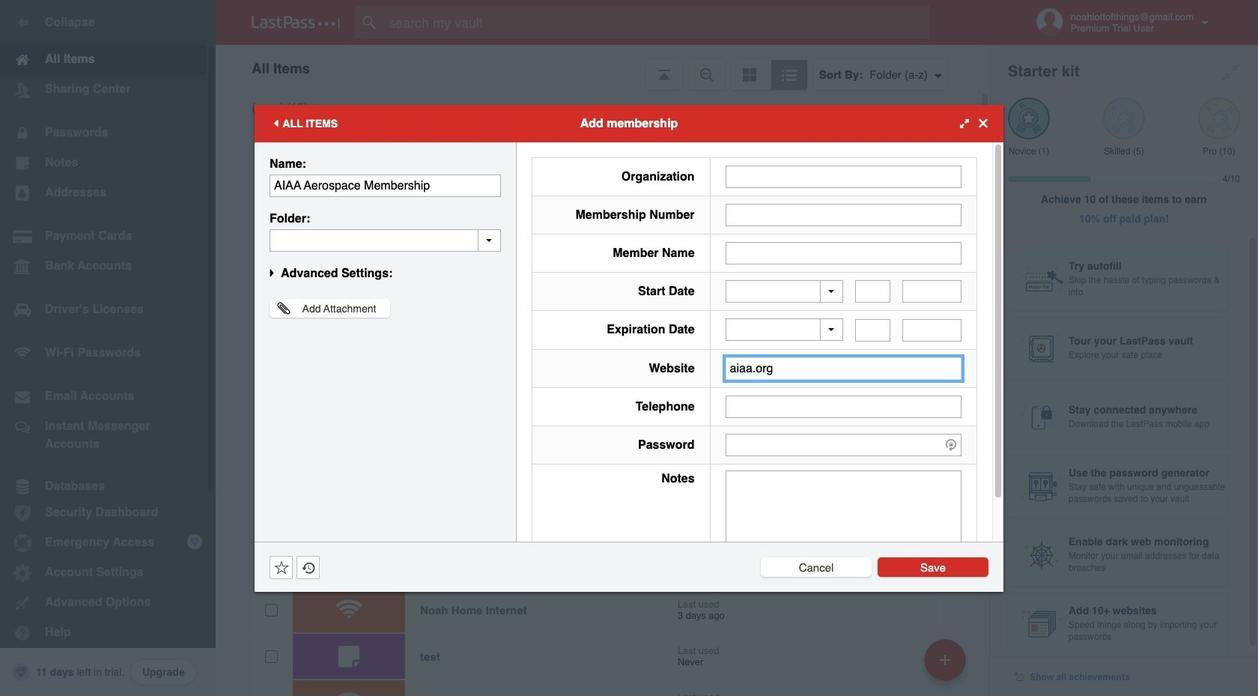 Task type: vqa. For each thing, say whether or not it's contained in the screenshot.
Search Search Field
yes



Task type: locate. For each thing, give the bounding box(es) containing it.
None text field
[[270, 229, 501, 251], [856, 319, 891, 341], [903, 319, 962, 341], [270, 229, 501, 251], [856, 319, 891, 341], [903, 319, 962, 341]]

None text field
[[726, 165, 962, 188], [270, 174, 501, 197], [726, 203, 962, 226], [726, 242, 962, 264], [856, 280, 891, 303], [903, 280, 962, 303], [726, 357, 962, 380], [726, 395, 962, 418], [726, 470, 962, 563], [726, 165, 962, 188], [270, 174, 501, 197], [726, 203, 962, 226], [726, 242, 962, 264], [856, 280, 891, 303], [903, 280, 962, 303], [726, 357, 962, 380], [726, 395, 962, 418], [726, 470, 962, 563]]

None password field
[[726, 433, 962, 456]]

dialog
[[255, 105, 1004, 592]]

main navigation navigation
[[0, 0, 216, 696]]



Task type: describe. For each thing, give the bounding box(es) containing it.
search my vault text field
[[355, 6, 954, 39]]

vault options navigation
[[216, 45, 991, 90]]

Search search field
[[355, 6, 954, 39]]

new item navigation
[[919, 635, 976, 696]]

lastpass image
[[252, 16, 340, 29]]

new item image
[[940, 655, 951, 665]]



